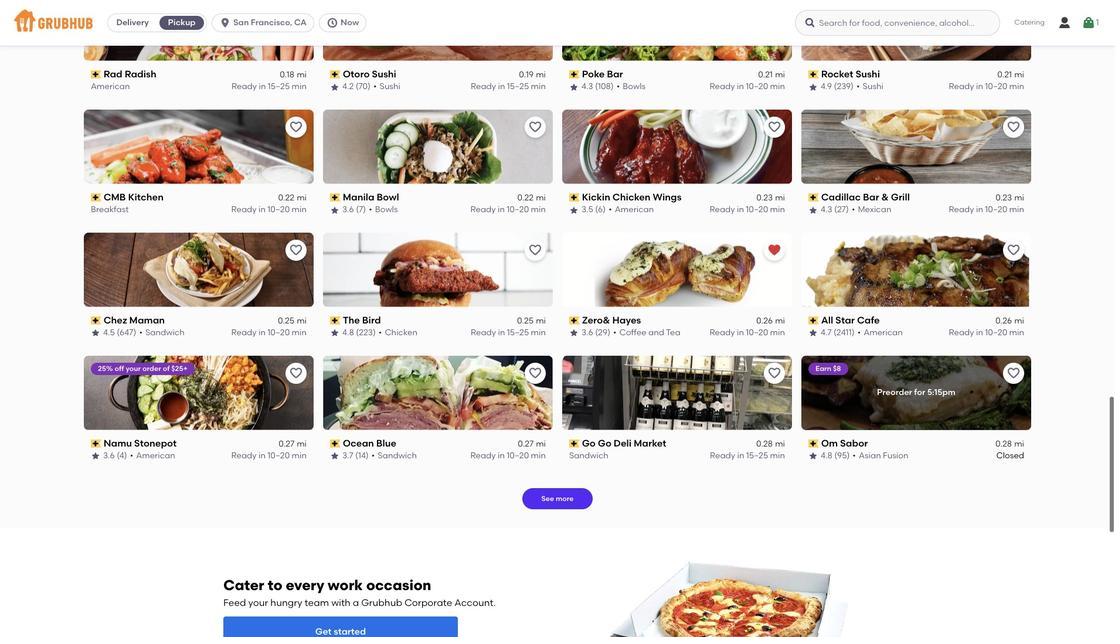 Task type: locate. For each thing, give the bounding box(es) containing it.
2 • sushi from the left
[[857, 79, 884, 89]]

subscription pass image
[[91, 68, 101, 76], [809, 68, 819, 76], [91, 191, 101, 200], [330, 191, 341, 200], [570, 191, 580, 200], [330, 314, 341, 323], [570, 314, 580, 323], [809, 314, 819, 323], [91, 438, 101, 446], [330, 438, 341, 446], [809, 438, 819, 446]]

sandwich down go go deli market
[[570, 449, 609, 459]]

3.6 for namu stonepot
[[103, 449, 115, 459]]

• right (14)
[[372, 449, 375, 459]]

ready for rocket sushi
[[950, 79, 975, 89]]

star icon image left 4.8 (95)
[[809, 450, 818, 459]]

0 horizontal spatial 0.27
[[279, 437, 295, 447]]

american down stonepot
[[136, 449, 175, 459]]

mi for go go deli market
[[776, 437, 786, 447]]

save this restaurant image
[[529, 118, 543, 132], [768, 118, 782, 132], [529, 241, 543, 255], [1007, 241, 1021, 255], [529, 364, 543, 378], [1007, 364, 1021, 378]]

see more button
[[523, 487, 593, 508]]

0 vertical spatial • american
[[609, 203, 654, 213]]

0 horizontal spatial 4.3
[[582, 79, 594, 89]]

corporate
[[405, 595, 453, 607]]

your down cater
[[249, 595, 268, 607]]

• right (27) on the top of the page
[[852, 203, 856, 213]]

0 vertical spatial 4.8
[[343, 326, 354, 336]]

• for manila
[[369, 203, 372, 213]]

1 horizontal spatial 0.25
[[517, 314, 534, 324]]

3.6 (29)
[[582, 326, 611, 336]]

0 vertical spatial • bowls
[[617, 79, 646, 89]]

(14)
[[356, 449, 369, 459]]

1 vertical spatial • sandwich
[[372, 449, 417, 459]]

0.19 mi
[[519, 68, 546, 78]]

1 horizontal spatial 3.6
[[343, 203, 354, 213]]

0 horizontal spatial 0.23 mi
[[757, 191, 786, 201]]

star
[[836, 313, 855, 324]]

star icon image left the 4.3 (108)
[[570, 80, 579, 90]]

mi for ocean blue
[[536, 437, 546, 447]]

in for kickin chicken wings
[[737, 203, 744, 213]]

in for manila bowl
[[498, 203, 505, 213]]

save this restaurant image for cmb kitchen
[[289, 118, 303, 132]]

1 horizontal spatial 0.26 mi
[[996, 314, 1025, 324]]

1 vertical spatial your
[[249, 595, 268, 607]]

ready for go go deli market
[[710, 449, 736, 459]]

• american down stonepot
[[130, 449, 175, 459]]

ready in 10–20 min
[[710, 79, 786, 89], [950, 79, 1025, 89], [231, 203, 307, 213], [471, 203, 546, 213], [710, 203, 786, 213], [950, 203, 1025, 213], [231, 326, 307, 336], [710, 326, 786, 336], [950, 326, 1025, 336], [231, 449, 307, 459], [471, 449, 546, 459]]

• right the (239)
[[857, 79, 860, 89]]

san
[[234, 18, 249, 28]]

star icon image left the 4.5
[[91, 326, 100, 336]]

1 0.25 from the left
[[278, 314, 295, 324]]

1 vertical spatial chicken
[[385, 326, 418, 336]]

0 vertical spatial bowls
[[623, 79, 646, 89]]

star icon image for manila bowl
[[330, 203, 340, 213]]

0 horizontal spatial 0.23
[[757, 191, 773, 201]]

subscription pass image left poke
[[570, 68, 580, 76]]

1 0.25 mi from the left
[[278, 314, 307, 324]]

hayes
[[613, 313, 642, 324]]

ready in 10–20 min for kickin chicken wings
[[710, 203, 786, 213]]

chez maman logo image
[[84, 230, 314, 305]]

off
[[115, 362, 124, 371]]

2 horizontal spatial • american
[[858, 326, 903, 336]]

0 vertical spatial • sandwich
[[139, 326, 185, 336]]

star icon image left the 3.6 (29)
[[570, 326, 579, 336]]

1 go from the left
[[582, 436, 596, 447]]

save this restaurant button
[[286, 114, 307, 135], [525, 114, 546, 135], [764, 114, 786, 135], [1004, 114, 1025, 135], [286, 237, 307, 259], [525, 237, 546, 259], [1004, 237, 1025, 259], [286, 361, 307, 382], [525, 361, 546, 382], [764, 361, 786, 382], [1004, 361, 1025, 382]]

mi for manila bowl
[[536, 191, 546, 201]]

with
[[332, 595, 351, 607]]

subscription pass image for cmb kitchen
[[91, 191, 101, 200]]

min for cmb kitchen
[[292, 203, 307, 213]]

2 0.23 from the left
[[996, 191, 1013, 201]]

1 horizontal spatial 0.27 mi
[[518, 437, 546, 447]]

• american down cafe
[[858, 326, 903, 336]]

5:15pm
[[928, 385, 956, 395]]

ready in 15–25 min
[[232, 79, 307, 89], [471, 79, 546, 89], [471, 326, 546, 336], [710, 449, 786, 459]]

1 vertical spatial 3.6
[[582, 326, 594, 336]]

2 0.28 mi from the left
[[996, 437, 1025, 447]]

1 horizontal spatial bowls
[[623, 79, 646, 89]]

1 horizontal spatial 0.26
[[996, 314, 1013, 324]]

subscription pass image left otoro at the left top of the page
[[330, 68, 341, 76]]

bar
[[607, 66, 624, 77], [864, 189, 880, 201]]

2 0.22 from the left
[[518, 191, 534, 201]]

• sushi for otoro sushi
[[374, 79, 401, 89]]

save this restaurant button for all star cafe
[[1004, 237, 1025, 259]]

• right (29)
[[614, 326, 617, 336]]

4.7 (2411)
[[821, 326, 855, 336]]

manila bowl
[[343, 189, 399, 201]]

chicken right kickin
[[613, 189, 651, 201]]

2 vertical spatial • american
[[130, 449, 175, 459]]

25% off your order of $25+
[[98, 362, 188, 371]]

15–25
[[268, 79, 290, 89], [507, 79, 529, 89], [507, 326, 529, 336], [747, 449, 769, 459]]

bar up • mexican at the right of the page
[[864, 189, 880, 201]]

namu
[[104, 436, 132, 447]]

subscription pass image left ocean on the left bottom of page
[[330, 438, 341, 446]]

occasion
[[367, 575, 432, 592]]

cadillac bar & grill logo image
[[802, 107, 1032, 182]]

0 horizontal spatial 4.8
[[343, 326, 354, 336]]

• for namu
[[130, 449, 133, 459]]

0 horizontal spatial • american
[[130, 449, 175, 459]]

1 0.27 mi from the left
[[279, 437, 307, 447]]

3.6 (7)
[[343, 203, 366, 213]]

sandwich for maman
[[145, 326, 185, 336]]

(70)
[[356, 79, 371, 89]]

min for namu stonepot
[[292, 449, 307, 459]]

0.23
[[757, 191, 773, 201], [996, 191, 1013, 201]]

• sushi down rocket sushi
[[857, 79, 884, 89]]

star icon image for rocket sushi
[[809, 80, 818, 90]]

1 horizontal spatial 4.8
[[821, 449, 833, 459]]

san francisco, ca
[[234, 18, 307, 28]]

star icon image left 3.6 (7)
[[330, 203, 340, 213]]

0.21 mi for rocket sushi
[[998, 68, 1025, 78]]

1 0.21 from the left
[[759, 68, 773, 78]]

namu stonepot logo image
[[84, 354, 314, 428]]

1 horizontal spatial 0.21
[[998, 68, 1013, 78]]

4.3 (27)
[[821, 203, 849, 213]]

subscription pass image left chez
[[91, 314, 101, 323]]

your
[[126, 362, 141, 371], [249, 595, 268, 607]]

1 vertical spatial 4.3
[[821, 203, 833, 213]]

0.27 mi for ocean blue
[[518, 437, 546, 447]]

0 vertical spatial chicken
[[613, 189, 651, 201]]

go go deli market
[[582, 436, 667, 447]]

every
[[286, 575, 325, 592]]

15–25 for otoro sushi
[[507, 79, 529, 89]]

0 vertical spatial bar
[[607, 66, 624, 77]]

0.21 for bar
[[759, 68, 773, 78]]

ready in 15–25 min for go go deli market
[[710, 449, 786, 459]]

1 horizontal spatial • sushi
[[857, 79, 884, 89]]

star icon image left the 4.3 (27)
[[809, 203, 818, 213]]

10–20 for kickin chicken wings
[[746, 203, 769, 213]]

subscription pass image left the
[[330, 314, 341, 323]]

ready in 10–20 min for zero& hayes
[[710, 326, 786, 336]]

• sushi down otoro sushi
[[374, 79, 401, 89]]

om
[[822, 436, 838, 447]]

1 horizontal spatial 0.28
[[996, 437, 1013, 447]]

bar up (108)
[[607, 66, 624, 77]]

0.25 mi
[[278, 314, 307, 324], [517, 314, 546, 324]]

subscription pass image for ocean blue
[[330, 438, 341, 446]]

saved restaurant button
[[764, 237, 786, 259]]

• right (4)
[[130, 449, 133, 459]]

min for ocean blue
[[531, 449, 546, 459]]

star icon image left 4.2
[[330, 80, 340, 90]]

• sandwich
[[139, 326, 185, 336], [372, 449, 417, 459]]

• right (6)
[[609, 203, 612, 213]]

(29)
[[596, 326, 611, 336]]

1 horizontal spatial 0.27
[[518, 437, 534, 447]]

0 horizontal spatial 0.28
[[757, 437, 773, 447]]

save this restaurant image for chez maman
[[289, 241, 303, 255]]

save this restaurant image
[[289, 118, 303, 132], [1007, 118, 1021, 132], [289, 241, 303, 255], [289, 364, 303, 378], [768, 364, 782, 378]]

• right (95)
[[853, 449, 857, 459]]

kitchen
[[128, 189, 164, 201]]

0.26 mi for zero& hayes
[[757, 314, 786, 324]]

0 horizontal spatial 0.22
[[278, 191, 295, 201]]

ready in 10–20 min for cmb kitchen
[[231, 203, 307, 213]]

in for cmb kitchen
[[259, 203, 266, 213]]

0 horizontal spatial sandwich
[[145, 326, 185, 336]]

star icon image left the 4.7
[[809, 326, 818, 336]]

3.7 (14)
[[343, 449, 369, 459]]

• american down kickin chicken wings
[[609, 203, 654, 213]]

10–20 for poke bar
[[746, 79, 769, 89]]

zero& hayes logo image
[[563, 230, 793, 305]]

2 vertical spatial 3.6
[[103, 449, 115, 459]]

• right (108)
[[617, 79, 620, 89]]

1 horizontal spatial • american
[[609, 203, 654, 213]]

1 horizontal spatial your
[[249, 595, 268, 607]]

subscription pass image left the namu
[[91, 438, 101, 446]]

ready for chez maman
[[231, 326, 257, 336]]

all star cafe logo image
[[802, 230, 1032, 305]]

4.8 (95)
[[821, 449, 850, 459]]

• bowls right (108)
[[617, 79, 646, 89]]

1 horizontal spatial • bowls
[[617, 79, 646, 89]]

1 0.23 from the left
[[757, 191, 773, 201]]

1 0.22 mi from the left
[[278, 191, 307, 201]]

• bowls for bowl
[[369, 203, 398, 213]]

2 0.27 from the left
[[518, 437, 534, 447]]

• right "(70)"
[[374, 79, 377, 89]]

star icon image for zero& hayes
[[570, 326, 579, 336]]

(95)
[[835, 449, 850, 459]]

1 0.27 from the left
[[279, 437, 295, 447]]

2 0.26 mi from the left
[[996, 314, 1025, 324]]

1 horizontal spatial 0.21 mi
[[998, 68, 1025, 78]]

1 horizontal spatial go
[[598, 436, 612, 447]]

sandwich down maman
[[145, 326, 185, 336]]

in for all star cafe
[[977, 326, 984, 336]]

1 • sushi from the left
[[374, 79, 401, 89]]

star icon image left 3.5
[[570, 203, 579, 213]]

• american for cafe
[[858, 326, 903, 336]]

1 vertical spatial bar
[[864, 189, 880, 201]]

1 horizontal spatial bar
[[864, 189, 880, 201]]

save this restaurant image for kickin chicken wings
[[768, 118, 782, 132]]

subscription pass image left kickin
[[570, 191, 580, 200]]

save this restaurant image for ocean blue
[[529, 364, 543, 378]]

0.18 mi
[[280, 68, 307, 78]]

american for all star cafe
[[864, 326, 903, 336]]

american down cafe
[[864, 326, 903, 336]]

4.3 down poke
[[582, 79, 594, 89]]

american down kickin chicken wings
[[615, 203, 654, 213]]

subscription pass image for poke bar
[[570, 68, 580, 76]]

0.28
[[757, 437, 773, 447], [996, 437, 1013, 447]]

ready in 10–20 min for namu stonepot
[[231, 449, 307, 459]]

subscription pass image left the cadillac
[[809, 191, 819, 200]]

4.3 left (27) on the top of the page
[[821, 203, 833, 213]]

to
[[268, 575, 283, 592]]

0 horizontal spatial 0.25
[[278, 314, 295, 324]]

mi for otoro sushi
[[536, 68, 546, 78]]

save this restaurant button for ocean blue
[[525, 361, 546, 382]]

save this restaurant button for go go deli market
[[764, 361, 786, 382]]

2 0.25 from the left
[[517, 314, 534, 324]]

1 0.22 from the left
[[278, 191, 295, 201]]

2 0.22 mi from the left
[[518, 191, 546, 201]]

bowls
[[623, 79, 646, 89], [375, 203, 398, 213]]

go
[[582, 436, 596, 447], [598, 436, 612, 447]]

subscription pass image left om
[[809, 438, 819, 446]]

subscription pass image for om sabor
[[809, 438, 819, 446]]

and
[[649, 326, 665, 336]]

0 horizontal spatial chicken
[[385, 326, 418, 336]]

3.6 left the (7)
[[343, 203, 354, 213]]

subscription pass image left zero&
[[570, 314, 580, 323]]

your inside cater to every work occasion feed your hungry team with a grubhub corporate account.
[[249, 595, 268, 607]]

1 vertical spatial 4.8
[[821, 449, 833, 459]]

mi for chez maman
[[297, 314, 307, 324]]

4.3
[[582, 79, 594, 89], [821, 203, 833, 213]]

1 0.23 mi from the left
[[757, 191, 786, 201]]

star icon image left 3.6 (4)
[[91, 450, 100, 459]]

star icon image left 4.9 at the right of page
[[809, 80, 818, 90]]

1 0.26 mi from the left
[[757, 314, 786, 324]]

team
[[305, 595, 329, 607]]

0 horizontal spatial 0.26 mi
[[757, 314, 786, 324]]

ocean blue
[[343, 436, 397, 447]]

mexican
[[859, 203, 892, 213]]

15–25 for go go deli market
[[747, 449, 769, 459]]

earn
[[816, 362, 832, 371]]

ready in 10–20 min for all star cafe
[[950, 326, 1025, 336]]

rocket
[[822, 66, 854, 77]]

1 horizontal spatial 0.28 mi
[[996, 437, 1025, 447]]

star icon image left 4.8 (223)
[[330, 326, 340, 336]]

your right off
[[126, 362, 141, 371]]

1 horizontal spatial 0.23 mi
[[996, 191, 1025, 201]]

bowls down 'bowl'
[[375, 203, 398, 213]]

1 horizontal spatial 0.25 mi
[[517, 314, 546, 324]]

rocket sushi logo image
[[802, 0, 1032, 59]]

0.28 mi
[[757, 437, 786, 447], [996, 437, 1025, 447]]

1 vertical spatial bowls
[[375, 203, 398, 213]]

subscription pass image for manila bowl
[[330, 191, 341, 200]]

2 0.23 mi from the left
[[996, 191, 1025, 201]]

0 horizontal spatial go
[[582, 436, 596, 447]]

0 horizontal spatial your
[[126, 362, 141, 371]]

2 horizontal spatial 3.6
[[582, 326, 594, 336]]

•
[[374, 79, 377, 89], [617, 79, 620, 89], [857, 79, 860, 89], [369, 203, 372, 213], [609, 203, 612, 213], [852, 203, 856, 213], [139, 326, 143, 336], [379, 326, 382, 336], [614, 326, 617, 336], [858, 326, 861, 336], [130, 449, 133, 459], [372, 449, 375, 459], [853, 449, 857, 459]]

go go deli market logo image
[[563, 354, 793, 428]]

0 horizontal spatial 0.27 mi
[[279, 437, 307, 447]]

closed
[[997, 449, 1025, 459]]

1 horizontal spatial chicken
[[613, 189, 651, 201]]

1 horizontal spatial sandwich
[[378, 449, 417, 459]]

1 horizontal spatial 0.22 mi
[[518, 191, 546, 201]]

subscription pass image left "rad"
[[91, 68, 101, 76]]

4.3 for cadillac bar & grill
[[821, 203, 833, 213]]

• bowls down 'bowl'
[[369, 203, 398, 213]]

star icon image
[[330, 80, 340, 90], [570, 80, 579, 90], [809, 80, 818, 90], [330, 203, 340, 213], [570, 203, 579, 213], [809, 203, 818, 213], [91, 326, 100, 336], [330, 326, 340, 336], [570, 326, 579, 336], [809, 326, 818, 336], [91, 450, 100, 459], [330, 450, 340, 459], [809, 450, 818, 459]]

all
[[822, 313, 834, 324]]

1 vertical spatial • bowls
[[369, 203, 398, 213]]

2 0.21 from the left
[[998, 68, 1013, 78]]

0.27 for stonepot
[[279, 437, 295, 447]]

otoro
[[343, 66, 370, 77]]

(27)
[[835, 203, 849, 213]]

1 0.21 mi from the left
[[759, 68, 786, 78]]

0 horizontal spatial 0.26
[[757, 314, 773, 324]]

2 0.21 mi from the left
[[998, 68, 1025, 78]]

radish
[[125, 66, 157, 77]]

0 vertical spatial 4.3
[[582, 79, 594, 89]]

0 horizontal spatial bowls
[[375, 203, 398, 213]]

chicken for •
[[385, 326, 418, 336]]

4.8 down the
[[343, 326, 354, 336]]

• right the (7)
[[369, 203, 372, 213]]

subscription pass image up breakfast
[[91, 191, 101, 200]]

the bird
[[343, 313, 381, 324]]

1 0.28 from the left
[[757, 437, 773, 447]]

in for otoro sushi
[[498, 79, 505, 89]]

1 0.28 mi from the left
[[757, 437, 786, 447]]

cmb kitchen
[[104, 189, 164, 201]]

• right (223)
[[379, 326, 382, 336]]

• down maman
[[139, 326, 143, 336]]

asian
[[859, 449, 882, 459]]

subscription pass image left manila
[[330, 191, 341, 200]]

subscription pass image left rocket
[[809, 68, 819, 76]]

3.6 left (4)
[[103, 449, 115, 459]]

star icon image left 3.7
[[330, 450, 340, 459]]

0 horizontal spatial • bowls
[[369, 203, 398, 213]]

1 vertical spatial • american
[[858, 326, 903, 336]]

feed
[[224, 595, 246, 607]]

1 horizontal spatial 0.23
[[996, 191, 1013, 201]]

preorder
[[878, 385, 913, 395]]

mi for rad radish
[[297, 68, 307, 78]]

1 0.26 from the left
[[757, 314, 773, 324]]

see more
[[542, 493, 574, 501]]

2 0.28 from the left
[[996, 437, 1013, 447]]

4.8 down om
[[821, 449, 833, 459]]

star icon image for namu stonepot
[[91, 450, 100, 459]]

1 horizontal spatial 0.22
[[518, 191, 534, 201]]

0 horizontal spatial • sushi
[[374, 79, 401, 89]]

0 horizontal spatial 0.21 mi
[[759, 68, 786, 78]]

0 horizontal spatial 0.22 mi
[[278, 191, 307, 201]]

svg image
[[1058, 16, 1072, 30], [219, 17, 231, 29], [327, 17, 339, 29], [805, 17, 817, 29]]

subscription pass image for kickin chicken wings
[[570, 191, 580, 200]]

0 horizontal spatial 3.6
[[103, 449, 115, 459]]

0.27
[[279, 437, 295, 447], [518, 437, 534, 447]]

0 horizontal spatial • sandwich
[[139, 326, 185, 336]]

subscription pass image for namu stonepot
[[91, 438, 101, 446]]

0.22 for bowl
[[518, 191, 534, 201]]

pickup button
[[157, 13, 207, 32]]

maman
[[129, 313, 165, 324]]

star icon image for chez maman
[[91, 326, 100, 336]]

2 0.25 mi from the left
[[517, 314, 546, 324]]

• sandwich down blue
[[372, 449, 417, 459]]

(2411)
[[834, 326, 855, 336]]

mi for namu stonepot
[[297, 437, 307, 447]]

1 button
[[1083, 12, 1100, 33]]

0 horizontal spatial 0.21
[[759, 68, 773, 78]]

0.26 for zero& hayes
[[757, 314, 773, 324]]

subscription pass image left the all
[[809, 314, 819, 323]]

bowls for bowl
[[375, 203, 398, 213]]

subscription pass image left 'deli'
[[570, 438, 580, 446]]

• sandwich down maman
[[139, 326, 185, 336]]

10–20 for cmb kitchen
[[268, 203, 290, 213]]

2 0.26 from the left
[[996, 314, 1013, 324]]

star icon image for all star cafe
[[809, 326, 818, 336]]

sushi down rocket sushi
[[863, 79, 884, 89]]

cmb
[[104, 189, 126, 201]]

0.28 for go go deli market
[[757, 437, 773, 447]]

bowls right (108)
[[623, 79, 646, 89]]

0 horizontal spatial 0.25 mi
[[278, 314, 307, 324]]

american
[[91, 79, 130, 89], [615, 203, 654, 213], [864, 326, 903, 336], [136, 449, 175, 459]]

started
[[334, 625, 366, 636]]

0.25 mi for chez maman
[[278, 314, 307, 324]]

3.6 down zero&
[[582, 326, 594, 336]]

0.28 mi for go go deli market
[[757, 437, 786, 447]]

manila bowl logo image
[[323, 107, 553, 182]]

0.22 mi for manila bowl
[[518, 191, 546, 201]]

in for rocket sushi
[[977, 79, 984, 89]]

0 horizontal spatial 0.28 mi
[[757, 437, 786, 447]]

sandwich down blue
[[378, 449, 417, 459]]

4.8
[[343, 326, 354, 336], [821, 449, 833, 459]]

chicken right (223)
[[385, 326, 418, 336]]

mi
[[297, 68, 307, 78], [536, 68, 546, 78], [776, 68, 786, 78], [1015, 68, 1025, 78], [297, 191, 307, 201], [536, 191, 546, 201], [776, 191, 786, 201], [1015, 191, 1025, 201], [297, 314, 307, 324], [536, 314, 546, 324], [776, 314, 786, 324], [1015, 314, 1025, 324], [297, 437, 307, 447], [536, 437, 546, 447], [776, 437, 786, 447], [1015, 437, 1025, 447]]

• right (2411)
[[858, 326, 861, 336]]

2 0.27 mi from the left
[[518, 437, 546, 447]]

0.22
[[278, 191, 295, 201], [518, 191, 534, 201]]

0.28 for om sabor
[[996, 437, 1013, 447]]

subscription pass image
[[330, 68, 341, 76], [570, 68, 580, 76], [809, 191, 819, 200], [91, 314, 101, 323], [570, 438, 580, 446]]

star icon image for poke bar
[[570, 80, 579, 90]]

1 horizontal spatial 4.3
[[821, 203, 833, 213]]

1 horizontal spatial • sandwich
[[372, 449, 417, 459]]

0 horizontal spatial bar
[[607, 66, 624, 77]]

0 vertical spatial 3.6
[[343, 203, 354, 213]]



Task type: describe. For each thing, give the bounding box(es) containing it.
blue
[[377, 436, 397, 447]]

subscription pass image for the bird
[[330, 314, 341, 323]]

min for poke bar
[[771, 79, 786, 89]]

mi for poke bar
[[776, 68, 786, 78]]

chez maman
[[104, 313, 165, 324]]

cafe
[[858, 313, 880, 324]]

0.27 mi for namu stonepot
[[279, 437, 307, 447]]

in for go go deli market
[[738, 449, 745, 459]]

subscription pass image for rad radish
[[91, 68, 101, 76]]

• for om
[[853, 449, 857, 459]]

min for chez maman
[[292, 326, 307, 336]]

25%
[[98, 362, 113, 371]]

save this restaurant button for chez maman
[[286, 237, 307, 259]]

subscription pass image for zero& hayes
[[570, 314, 580, 323]]

bowl
[[377, 189, 399, 201]]

&
[[882, 189, 889, 201]]

coffee
[[620, 326, 647, 336]]

ready for all star cafe
[[950, 326, 975, 336]]

svg image inside now button
[[327, 17, 339, 29]]

• sushi for rocket sushi
[[857, 79, 884, 89]]

earn $8
[[816, 362, 842, 371]]

4.5 (647)
[[103, 326, 136, 336]]

• for poke
[[617, 79, 620, 89]]

otoro sushi logo image
[[323, 0, 553, 59]]

of
[[163, 362, 170, 371]]

chicken for kickin
[[613, 189, 651, 201]]

bowls for bar
[[623, 79, 646, 89]]

0.22 for kitchen
[[278, 191, 295, 201]]

ready for the bird
[[471, 326, 496, 336]]

pickup
[[168, 18, 196, 28]]

10–20 for zero& hayes
[[746, 326, 769, 336]]

hungry
[[271, 595, 303, 607]]

now
[[341, 18, 359, 28]]

rocket sushi
[[822, 66, 881, 77]]

10–20 for cadillac bar & grill
[[986, 203, 1008, 213]]

get started link
[[224, 615, 458, 638]]

save this restaurant button for cmb kitchen
[[286, 114, 307, 135]]

(6)
[[596, 203, 606, 213]]

fusion
[[884, 449, 909, 459]]

san francisco, ca button
[[212, 13, 319, 32]]

save this restaurant image for manila bowl
[[529, 118, 543, 132]]

zero& hayes
[[582, 313, 642, 324]]

otoro sushi
[[343, 66, 397, 77]]

rad
[[104, 66, 122, 77]]

cater
[[224, 575, 265, 592]]

see
[[542, 493, 555, 501]]

star icon image for kickin chicken wings
[[570, 203, 579, 213]]

4.8 (223)
[[343, 326, 376, 336]]

4.9
[[821, 79, 833, 89]]

ready in 15–25 min for the bird
[[471, 326, 546, 336]]

poke bar logo image
[[563, 0, 793, 59]]

the
[[343, 313, 360, 324]]

0.28 mi for om sabor
[[996, 437, 1025, 447]]

4.3 (108)
[[582, 79, 614, 89]]

ocean
[[343, 436, 374, 447]]

get started
[[316, 625, 366, 636]]

min for zero& hayes
[[771, 326, 786, 336]]

2 horizontal spatial sandwich
[[570, 449, 609, 459]]

(7)
[[356, 203, 366, 213]]

• coffee and tea
[[614, 326, 681, 336]]

min for rad radish
[[292, 79, 307, 89]]

francisco,
[[251, 18, 292, 28]]

1
[[1097, 18, 1100, 27]]

sabor
[[841, 436, 869, 447]]

a
[[353, 595, 359, 607]]

4.5
[[103, 326, 115, 336]]

bar for cadillac
[[864, 189, 880, 201]]

star icon image for otoro sushi
[[330, 80, 340, 90]]

3.6 (4)
[[103, 449, 127, 459]]

tea
[[667, 326, 681, 336]]

ready in 10–20 min for ocean blue
[[471, 449, 546, 459]]

now button
[[319, 13, 372, 32]]

ready for rad radish
[[232, 79, 257, 89]]

0.18
[[280, 68, 295, 78]]

delivery button
[[108, 13, 157, 32]]

10–20 for manila bowl
[[507, 203, 529, 213]]

cater to every work occasion feed your hungry team with a grubhub corporate account.
[[224, 575, 496, 607]]

ca
[[294, 18, 307, 28]]

0.27 for blue
[[518, 437, 534, 447]]

poke
[[582, 66, 605, 77]]

cadillac
[[822, 189, 861, 201]]

zero&
[[582, 313, 611, 324]]

$8
[[834, 362, 842, 371]]

subscription pass image for chez maman
[[91, 314, 101, 323]]

ready for ocean blue
[[471, 449, 496, 459]]

svg image inside san francisco, ca 'button'
[[219, 17, 231, 29]]

kickin chicken wings
[[582, 189, 682, 201]]

subscription pass image for all star cafe
[[809, 314, 819, 323]]

min for go go deli market
[[771, 449, 786, 459]]

• for otoro
[[374, 79, 377, 89]]

0.25 for maman
[[278, 314, 295, 324]]

ready for cmb kitchen
[[231, 203, 257, 213]]

cadillac bar & grill
[[822, 189, 911, 201]]

save this restaurant button for manila bowl
[[525, 114, 546, 135]]

0.21 for sushi
[[998, 68, 1013, 78]]

stonepot
[[134, 436, 177, 447]]

mi for the bird
[[536, 314, 546, 324]]

3.6 for zero& hayes
[[582, 326, 594, 336]]

ocean blue logo image
[[323, 354, 553, 428]]

in for namu stonepot
[[259, 449, 266, 459]]

ready for manila bowl
[[471, 203, 496, 213]]

mi for kickin chicken wings
[[776, 191, 786, 201]]

kickin chicken wings logo image
[[563, 107, 793, 182]]

3.5
[[582, 203, 594, 213]]

for
[[915, 385, 926, 395]]

min for otoro sushi
[[531, 79, 546, 89]]

0 vertical spatial your
[[126, 362, 141, 371]]

the bird logo image
[[323, 230, 553, 305]]

catering
[[1015, 18, 1045, 27]]

• asian fusion
[[853, 449, 909, 459]]

delivery
[[116, 18, 149, 28]]

cmb kitchen logo image
[[84, 107, 314, 182]]

(239)
[[835, 79, 854, 89]]

star icon image for cadillac bar & grill
[[809, 203, 818, 213]]

4.3 for poke bar
[[582, 79, 594, 89]]

market
[[634, 436, 667, 447]]

(223)
[[356, 326, 376, 336]]

save this restaurant image for go go deli market
[[768, 364, 782, 378]]

Search for food, convenience, alcohol... search field
[[796, 10, 1001, 36]]

min for rocket sushi
[[1010, 79, 1025, 89]]

$25+
[[171, 362, 188, 371]]

4.2 (70)
[[343, 79, 371, 89]]

bird
[[362, 313, 381, 324]]

mi for all star cafe
[[1015, 314, 1025, 324]]

0.22 mi for cmb kitchen
[[278, 191, 307, 201]]

catering button
[[1007, 10, 1054, 36]]

(108)
[[596, 79, 614, 89]]

10–20 for namu stonepot
[[268, 449, 290, 459]]

0.23 for kickin chicken wings
[[757, 191, 773, 201]]

in for the bird
[[498, 326, 505, 336]]

american for namu stonepot
[[136, 449, 175, 459]]

mi for zero& hayes
[[776, 314, 786, 324]]

4.9 (239)
[[821, 79, 854, 89]]

sushi right rocket
[[856, 66, 881, 77]]

deli
[[614, 436, 632, 447]]

main navigation navigation
[[0, 0, 1116, 46]]

om sabor
[[822, 436, 869, 447]]

3.7
[[343, 449, 354, 459]]

get
[[316, 625, 332, 636]]

sushi right otoro at the left top of the page
[[372, 66, 397, 77]]

american down "rad"
[[91, 79, 130, 89]]

• american for wings
[[609, 203, 654, 213]]

2 go from the left
[[598, 436, 612, 447]]

saved restaurant image
[[768, 241, 782, 255]]

ready in 10–20 min for poke bar
[[710, 79, 786, 89]]

ready for namu stonepot
[[231, 449, 257, 459]]

• for kickin
[[609, 203, 612, 213]]

rad radish logo image
[[84, 0, 314, 59]]

save this restaurant image for all star cafe
[[1007, 241, 1021, 255]]

ready in 15–25 min for rad radish
[[232, 79, 307, 89]]

0.21 mi for poke bar
[[759, 68, 786, 78]]

namu stonepot
[[104, 436, 177, 447]]

min for cadillac bar & grill
[[1010, 203, 1025, 213]]

sushi down otoro sushi
[[380, 79, 401, 89]]

15–25 for the bird
[[507, 326, 529, 336]]

4.8 for om sabor
[[821, 449, 833, 459]]

10–20 for rocket sushi
[[986, 79, 1008, 89]]

3.5 (6)
[[582, 203, 606, 213]]

breakfast
[[91, 203, 129, 213]]

subscription pass image for go go deli market
[[570, 438, 580, 446]]

0.19
[[519, 68, 534, 78]]

(647)
[[117, 326, 136, 336]]

svg image
[[1083, 16, 1097, 30]]

ready in 15–25 min for otoro sushi
[[471, 79, 546, 89]]

ready for poke bar
[[710, 79, 736, 89]]

save this restaurant button for the bird
[[525, 237, 546, 259]]



Task type: vqa. For each thing, say whether or not it's contained in the screenshot.


